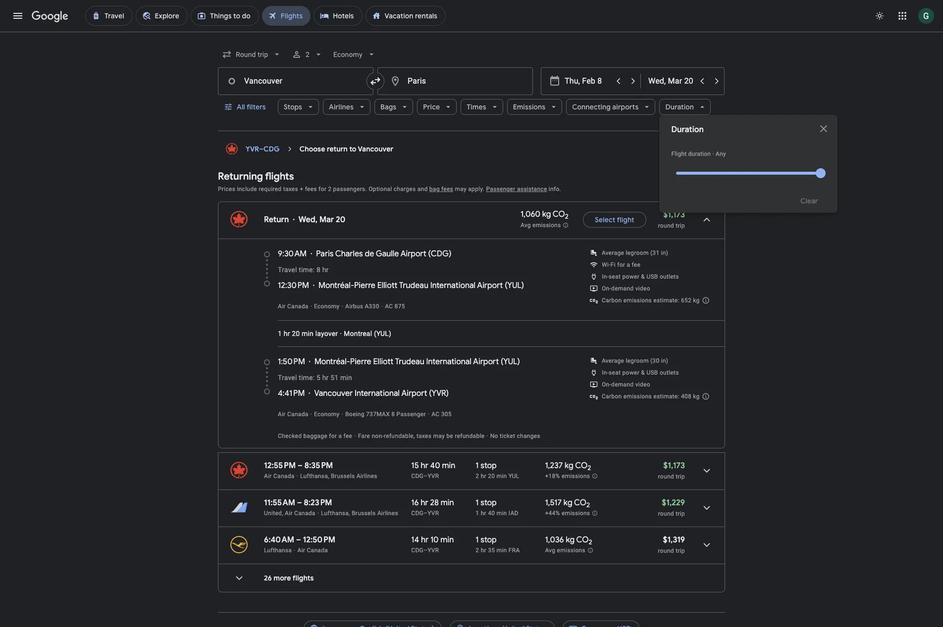 Task type: vqa. For each thing, say whether or not it's contained in the screenshot.
HOAX CIRCULATES ABOUT UNITED NATIONS' 'MISSION GOALS' | FACT CHECK image
no



Task type: locate. For each thing, give the bounding box(es) containing it.
hr inside 14 hr 10 min cdg – yvr
[[421, 535, 428, 545]]

emissions button
[[507, 95, 562, 119]]

20 up 1 stop 1 hr 40 min iad
[[488, 473, 495, 480]]

be
[[446, 433, 453, 440]]

2 1173 us dollars text field from the top
[[663, 461, 685, 471]]

2 seat from the top
[[609, 369, 621, 376]]

changes
[[517, 433, 540, 440]]

8 for 737max
[[391, 411, 395, 418]]

1 travel from the top
[[278, 266, 297, 274]]

Departure time: 11:55 AM. text field
[[264, 498, 295, 508]]

video up the carbon emissions estimate: 408 kg
[[635, 381, 650, 388]]

3 round from the top
[[658, 511, 674, 518]]

2 video from the top
[[635, 381, 650, 388]]

0 vertical spatial for
[[318, 186, 326, 193]]

de
[[365, 249, 374, 259]]

total duration 14 hr 10 min. element
[[411, 535, 476, 547]]

airlines inside the airlines popup button
[[329, 103, 354, 111]]

legroom for paris charles de gaulle airport ( cdg )
[[626, 250, 649, 257]]

passenger right apply.
[[486, 186, 515, 193]]

cdg inside the 16 hr 28 min cdg – yvr
[[411, 510, 423, 517]]

fee down average legroom (31 in)
[[632, 262, 640, 268]]

montréal-pierre elliott trudeau international airport ( yul ) for 12:30 pm
[[319, 281, 524, 291]]

pierre for 1:50 pm
[[350, 357, 371, 367]]

2 inside 1,237 kg co 2
[[588, 464, 591, 473]]

0 horizontal spatial 40
[[430, 461, 440, 471]]

1 vertical spatial $1,173
[[663, 461, 685, 471]]

1 horizontal spatial 40
[[488, 510, 495, 517]]

air down leaves paris charles de gaulle airport at 6:40 am on wednesday, march 20 and arrives at vancouver international airport at 12:50 pm on wednesday, march 20. 'element'
[[297, 547, 305, 554]]

min inside the 15 hr 40 min cdg – yvr
[[442, 461, 455, 471]]

trudeau up vancouver international airport ( yvr )
[[395, 357, 424, 367]]

1:50 pm
[[278, 357, 305, 367]]

returning flights main content
[[218, 139, 725, 601]]

(
[[428, 249, 431, 259], [505, 281, 507, 291], [374, 330, 376, 338], [501, 357, 503, 367], [429, 389, 432, 399]]

layover
[[315, 330, 338, 338]]

0 horizontal spatial 20
[[292, 330, 300, 338]]

1319 US dollars text field
[[663, 535, 685, 545]]

hr inside 1 stop 2 hr 20 min yul
[[481, 473, 486, 480]]

2 inside popup button
[[306, 51, 310, 58]]

1 stop flight. element for 14 hr 10 min
[[476, 535, 497, 547]]

international
[[430, 281, 475, 291], [426, 357, 471, 367], [355, 389, 400, 399]]

round inside $1,319 round trip
[[658, 548, 674, 555]]

travel for 9:30 am
[[278, 266, 297, 274]]

lufthansa, brussels airlines down 8:35 pm
[[300, 473, 377, 480]]

co for 1,060
[[553, 210, 565, 220]]

airport
[[401, 249, 426, 259], [477, 281, 503, 291], [473, 357, 499, 367], [401, 389, 427, 399]]

1 vertical spatial a
[[339, 433, 342, 440]]

1 stop flight. element up 35
[[476, 535, 497, 547]]

international for 1:50 pm
[[426, 357, 471, 367]]

usb down (30
[[647, 369, 658, 376]]

flight details. leaves paris charles de gaulle airport at 6:40 am on wednesday, march 20 and arrives at vancouver international airport at 12:50 pm on wednesday, march 20. image
[[695, 533, 719, 557]]

layover (1 of 1) is a 1 hr 40 min layover at dulles international airport in washington. element
[[476, 510, 540, 518]]

pierre
[[354, 281, 375, 291], [350, 357, 371, 367]]

wi-fi for a fee
[[602, 262, 640, 268]]

legroom left (31
[[626, 250, 649, 257]]

may left apply.
[[455, 186, 467, 193]]

2 round from the top
[[658, 473, 674, 480]]

$1,173 left flight details. leaves paris charles de gaulle airport at 12:55 pm on wednesday, march 20 and arrives at vancouver international airport at 8:35 pm on wednesday, march 20. icon
[[663, 461, 685, 471]]

8
[[316, 266, 320, 274], [391, 411, 395, 418]]

3 stop from the top
[[481, 535, 497, 545]]

1 1 stop flight. element from the top
[[476, 461, 497, 472]]

0 vertical spatial lufthansa, brussels airlines
[[300, 473, 377, 480]]

airlines for 8:35 pm
[[356, 473, 377, 480]]

kg right "1,060"
[[542, 210, 551, 220]]

cdg inside the 15 hr 40 min cdg – yvr
[[411, 473, 423, 480]]

hr inside 1 stop 2 hr 35 min fra
[[481, 547, 486, 554]]

cdg for 6:40 am – 12:50 pm
[[411, 547, 423, 554]]

1 vertical spatial avg emissions
[[545, 547, 585, 554]]

average for paris charles de gaulle airport ( cdg )
[[602, 250, 624, 257]]

4 trip from the top
[[676, 548, 685, 555]]

flight details. leaves paris charles de gaulle airport at 11:55 am on wednesday, march 20 and arrives at vancouver international airport at 8:23 pm on wednesday, march 20. image
[[695, 496, 719, 520]]

2 trip from the top
[[676, 473, 685, 480]]

1 outlets from the top
[[660, 273, 679, 280]]

2 horizontal spatial for
[[617, 262, 625, 268]]

$1,319
[[663, 535, 685, 545]]

united,
[[264, 510, 283, 517]]

estimate: left 652
[[653, 297, 679, 304]]

2 horizontal spatial 20
[[488, 473, 495, 480]]

1 horizontal spatial fee
[[632, 262, 640, 268]]

on-demand video down 'wi-fi for a fee'
[[602, 285, 650, 292]]

1 in) from the top
[[661, 250, 668, 257]]

1 vertical spatial passenger
[[397, 411, 426, 418]]

cdg inside 14 hr 10 min cdg – yvr
[[411, 547, 423, 554]]

$1,173 round trip
[[658, 210, 685, 229], [658, 461, 685, 480]]

trip for 1,036
[[676, 548, 685, 555]]

1 power from the top
[[622, 273, 639, 280]]

main menu image
[[12, 10, 24, 22]]

1 seat from the top
[[609, 273, 621, 280]]

min inside 14 hr 10 min cdg – yvr
[[440, 535, 454, 545]]

0 vertical spatial time:
[[299, 266, 315, 274]]

– up united, air canada
[[297, 498, 302, 508]]

flight details. leaves paris charles de gaulle airport at 12:55 pm on wednesday, march 20 and arrives at vancouver international airport at 8:35 pm on wednesday, march 20. image
[[695, 459, 719, 483]]

0 vertical spatial fee
[[632, 262, 640, 268]]

1 carbon from the top
[[602, 297, 622, 304]]

montréal-pierre elliott trudeau international airport ( yul ) up 875
[[319, 281, 524, 291]]

1 vertical spatial may
[[433, 433, 445, 440]]

0 vertical spatial legroom
[[626, 250, 649, 257]]

lufthansa,
[[300, 473, 329, 480], [321, 510, 350, 517]]

0 vertical spatial power
[[622, 273, 639, 280]]

1 vertical spatial ac
[[432, 411, 440, 418]]

economy up baggage
[[314, 411, 340, 418]]

emissions down average legroom (30 in)
[[623, 393, 652, 400]]

2 carbon from the top
[[602, 393, 622, 400]]

stop inside 1 stop 2 hr 20 min yul
[[481, 461, 497, 471]]

0 horizontal spatial vancouver
[[314, 389, 353, 399]]

1 fees from the left
[[305, 186, 317, 193]]

a330
[[365, 303, 379, 310]]

flight
[[617, 215, 634, 224]]

co
[[553, 210, 565, 220], [575, 461, 588, 471], [574, 498, 586, 508], [576, 535, 589, 545]]

outlets
[[660, 273, 679, 280], [660, 369, 679, 376]]

0 vertical spatial international
[[430, 281, 475, 291]]

0 vertical spatial $1,173
[[663, 210, 685, 220]]

0 vertical spatial demand
[[611, 285, 634, 292]]

1
[[278, 330, 282, 338], [476, 461, 479, 471], [476, 498, 479, 508], [476, 510, 479, 517], [476, 535, 479, 545]]

1 horizontal spatial 8
[[391, 411, 395, 418]]

airlines
[[329, 103, 354, 111], [356, 473, 377, 480], [377, 510, 398, 517]]

carbon emissions estimate: 408 kilograms element
[[602, 393, 700, 400]]

trip
[[676, 222, 685, 229], [676, 473, 685, 480], [676, 511, 685, 518], [676, 548, 685, 555]]

0 vertical spatial passenger
[[486, 186, 515, 193]]

1 video from the top
[[635, 285, 650, 292]]

1 stop flight. element
[[476, 461, 497, 472], [476, 498, 497, 510], [476, 535, 497, 547]]

1 vertical spatial 8
[[391, 411, 395, 418]]

average left (30
[[602, 358, 624, 365]]

trip for 1,237
[[676, 473, 685, 480]]

0 vertical spatial taxes
[[283, 186, 298, 193]]

co inside 1,060 kg co 2
[[553, 210, 565, 220]]

brussels
[[331, 473, 355, 480], [352, 510, 376, 517]]

0 vertical spatial in-
[[602, 273, 609, 280]]

0 vertical spatial montréal-pierre elliott trudeau international airport ( yul )
[[319, 281, 524, 291]]

– down total duration 15 hr 40 min. element
[[423, 473, 428, 480]]

– inside the 15 hr 40 min cdg – yvr
[[423, 473, 428, 480]]

14 hr 10 min cdg – yvr
[[411, 535, 454, 554]]

2 travel from the top
[[278, 374, 297, 382]]

kg up +44% emissions on the right bottom
[[564, 498, 572, 508]]

travel down 9:30 am
[[278, 266, 297, 274]]

in-seat power & usb outlets down average legroom (30 in)
[[602, 369, 679, 376]]

0 horizontal spatial a
[[339, 433, 342, 440]]

2 inside 1 stop 2 hr 35 min fra
[[476, 547, 479, 554]]

connecting airports button
[[566, 95, 655, 119]]

kg inside 1,036 kg co 2
[[566, 535, 575, 545]]

return
[[264, 215, 289, 225]]

emissions for 1,237
[[562, 473, 590, 480]]

2 vertical spatial 1 stop flight. element
[[476, 535, 497, 547]]

1 for 16 hr 28 min
[[476, 498, 479, 508]]

1 horizontal spatial avg
[[545, 547, 555, 554]]

kg inside 1,517 kg co 2
[[564, 498, 572, 508]]

lufthansa, for 8:23 pm
[[321, 510, 350, 517]]

min inside 1 stop 1 hr 40 min iad
[[497, 510, 507, 517]]

0 vertical spatial elliott
[[377, 281, 397, 291]]

to
[[349, 145, 356, 154]]

no ticket changes
[[490, 433, 540, 440]]

min inside 1 stop 2 hr 20 min yul
[[497, 473, 507, 480]]

2 in) from the top
[[661, 358, 668, 365]]

air
[[278, 303, 286, 310], [278, 411, 286, 418], [264, 473, 272, 480], [285, 510, 293, 517], [297, 547, 305, 554]]

1173 us dollars text field left flight details. leaves paris charles de gaulle airport at 12:55 pm on wednesday, march 20 and arrives at vancouver international airport at 8:35 pm on wednesday, march 20. icon
[[663, 461, 685, 471]]

15 hr 40 min cdg – yvr
[[411, 461, 455, 480]]

yvr inside 14 hr 10 min cdg – yvr
[[428, 547, 439, 554]]

stop up layover (1 of 1) is a 1 hr 40 min layover at dulles international airport in washington. 'element'
[[481, 498, 497, 508]]

1 vertical spatial video
[[635, 381, 650, 388]]

stop inside 1 stop 2 hr 35 min fra
[[481, 535, 497, 545]]

1 stop flight. element down no
[[476, 461, 497, 472]]

lufthansa, brussels airlines for 8:35 pm
[[300, 473, 377, 480]]

1 horizontal spatial 20
[[336, 215, 345, 225]]

lufthansa, brussels airlines for 8:23 pm
[[321, 510, 398, 517]]

2 legroom from the top
[[626, 358, 649, 365]]

None text field
[[218, 67, 373, 95], [377, 67, 533, 95], [218, 67, 373, 95], [377, 67, 533, 95]]

in)
[[661, 250, 668, 257], [661, 358, 668, 365]]

–
[[259, 145, 263, 154], [298, 461, 303, 471], [423, 473, 428, 480], [297, 498, 302, 508], [423, 510, 428, 517], [296, 535, 301, 545], [423, 547, 428, 554]]

apply.
[[468, 186, 484, 193]]

0 vertical spatial on-demand video
[[602, 285, 650, 292]]

Arrival time: 4:41 PM. text field
[[278, 389, 305, 399]]

avg down 1,036
[[545, 547, 555, 554]]

1 horizontal spatial passenger
[[486, 186, 515, 193]]

min inside the 16 hr 28 min cdg – yvr
[[441, 498, 454, 508]]

– inside 14 hr 10 min cdg – yvr
[[423, 547, 428, 554]]

1 inside 1 stop 2 hr 20 min yul
[[476, 461, 479, 471]]

0 vertical spatial a
[[627, 262, 630, 268]]

$1,173 round trip up $1,229 text box
[[658, 461, 685, 480]]

Departure time: 6:40 AM. text field
[[264, 535, 294, 545]]

round up $1,229 text box
[[658, 473, 674, 480]]

20 for hr
[[292, 330, 300, 338]]

2 inside 1,060 kg co 2
[[565, 213, 569, 221]]

emissions down 'wi-fi for a fee'
[[623, 297, 652, 304]]

35
[[488, 547, 495, 554]]

0 vertical spatial on-
[[602, 285, 611, 292]]

canada down 12:30 pm
[[287, 303, 308, 310]]

1 vertical spatial average
[[602, 358, 624, 365]]

avg
[[520, 222, 531, 229], [545, 547, 555, 554]]

hr right 14
[[421, 535, 428, 545]]

vancouver right "to"
[[358, 145, 393, 154]]

seat down average legroom (30 in)
[[609, 369, 621, 376]]

wed,
[[299, 215, 318, 225]]

paris
[[316, 249, 334, 259]]

1 vertical spatial montréal-pierre elliott trudeau international airport ( yul )
[[314, 357, 520, 367]]

2 inside 1,036 kg co 2
[[589, 538, 592, 547]]

boeing 737max 8 passenger
[[345, 411, 426, 418]]

1 vertical spatial on-demand video
[[602, 381, 650, 388]]

in) for paris charles de gaulle airport ( cdg )
[[661, 250, 668, 257]]

layover (1 of 1) is a 2 hr 20 min layover at montréal-pierre elliott trudeau international airport in montreal. element
[[476, 472, 540, 480]]

emissions down 1,517 kg co 2
[[562, 510, 590, 517]]

trudeau for 12:30 pm
[[399, 281, 428, 291]]

for for checked baggage for a fee
[[329, 433, 337, 440]]

1 vertical spatial 1173 us dollars text field
[[663, 461, 685, 471]]

1 inside 1 stop 2 hr 35 min fra
[[476, 535, 479, 545]]

8 for time:
[[316, 266, 320, 274]]

elliott up ac 875
[[377, 281, 397, 291]]

round inside $1,229 round trip
[[658, 511, 674, 518]]

wed, mar 20
[[299, 215, 345, 225]]

co up +18% emissions
[[575, 461, 588, 471]]

flights right the more
[[293, 574, 314, 583]]

lufthansa, for 8:35 pm
[[300, 473, 329, 480]]

1 vertical spatial 20
[[292, 330, 300, 338]]

air canada
[[278, 303, 308, 310], [278, 411, 308, 418], [264, 473, 294, 480], [297, 547, 328, 554]]

lufthansa, brussels airlines down 8:23 pm
[[321, 510, 398, 517]]

passenger up fare non-refundable, taxes may be refundable on the bottom
[[397, 411, 426, 418]]

trip inside $1,229 round trip
[[676, 511, 685, 518]]

1 vertical spatial legroom
[[626, 358, 649, 365]]

montréal-pierre elliott trudeau international airport ( yul ) up vancouver international airport ( yvr )
[[314, 357, 520, 367]]

duration
[[688, 151, 711, 157]]

)
[[449, 249, 451, 259], [521, 281, 524, 291], [389, 330, 391, 338], [517, 357, 520, 367], [446, 389, 449, 399]]

0 vertical spatial 8
[[316, 266, 320, 274]]

fra
[[509, 547, 520, 554]]

1 vertical spatial airlines
[[356, 473, 377, 480]]

 image left boeing
[[342, 411, 343, 418]]

time: for 9:30 am
[[299, 266, 315, 274]]

fare
[[358, 433, 370, 440]]

trip inside $1,319 round trip
[[676, 548, 685, 555]]

1 round from the top
[[658, 222, 674, 229]]

0 vertical spatial may
[[455, 186, 467, 193]]

ac for (
[[432, 411, 440, 418]]

4 round from the top
[[658, 548, 674, 555]]

0 vertical spatial avg emissions
[[520, 222, 561, 229]]

montréal-
[[319, 281, 354, 291], [314, 357, 350, 367]]

0 horizontal spatial may
[[433, 433, 445, 440]]

1 stop from the top
[[481, 461, 497, 471]]

1 vertical spatial in-seat power & usb outlets
[[602, 369, 679, 376]]

1 vertical spatial $1,173 round trip
[[658, 461, 685, 480]]

all filters button
[[218, 95, 274, 119]]

1,060
[[520, 210, 540, 220]]

1 time: from the top
[[299, 266, 315, 274]]

emissions for 1,060
[[532, 222, 561, 229]]

legroom for montréal-pierre elliott trudeau international airport ( yul )
[[626, 358, 649, 365]]

video
[[635, 285, 650, 292], [635, 381, 650, 388]]

yvr inside the 15 hr 40 min cdg – yvr
[[428, 473, 439, 480]]

1173 US dollars text field
[[663, 210, 685, 220], [663, 461, 685, 471]]

0 vertical spatial 1 stop flight. element
[[476, 461, 497, 472]]

in- down average legroom (30 in)
[[602, 369, 609, 376]]

0 vertical spatial 20
[[336, 215, 345, 225]]

Arrival time: 12:30 PM. text field
[[278, 281, 309, 291]]

kg inside 1,060 kg co 2
[[542, 210, 551, 220]]

40 right '15'
[[430, 461, 440, 471]]

montreal
[[344, 330, 372, 338]]

taxes
[[283, 186, 298, 193], [416, 433, 432, 440]]

1 horizontal spatial for
[[329, 433, 337, 440]]

ac left 875
[[385, 303, 393, 310]]

leaves paris charles de gaulle airport at 11:55 am on wednesday, march 20 and arrives at vancouver international airport at 8:23 pm on wednesday, march 20. element
[[264, 498, 332, 508]]

hr left 35
[[481, 547, 486, 554]]

1 vertical spatial taxes
[[416, 433, 432, 440]]

2 usb from the top
[[647, 369, 658, 376]]

total duration 15 hr 40 min. element
[[411, 461, 476, 472]]

2 in- from the top
[[602, 369, 609, 376]]

flights
[[265, 170, 294, 183], [293, 574, 314, 583]]

yul inside 1 stop 2 hr 20 min yul
[[509, 473, 519, 480]]

8 right the 737max
[[391, 411, 395, 418]]

 image
[[342, 303, 343, 310], [381, 303, 383, 310], [340, 330, 342, 338], [342, 411, 343, 418], [296, 473, 298, 480]]

1 vertical spatial time:
[[299, 374, 315, 382]]

1 vertical spatial elliott
[[373, 357, 393, 367]]

0 vertical spatial stop
[[481, 461, 497, 471]]

0 horizontal spatial passenger
[[397, 411, 426, 418]]

elliott up vancouver international airport ( yvr )
[[373, 357, 393, 367]]

1 $1,173 from the top
[[663, 210, 685, 220]]

1 estimate: from the top
[[653, 297, 679, 304]]

None search field
[[218, 43, 838, 213]]

0 vertical spatial average
[[602, 250, 624, 257]]

bags
[[380, 103, 396, 111]]

1 vertical spatial 1 stop flight. element
[[476, 498, 497, 510]]

1 vertical spatial estimate:
[[653, 393, 679, 400]]

stop for 15 hr 40 min
[[481, 461, 497, 471]]

for for wi-fi for a fee
[[617, 262, 625, 268]]

1 in- from the top
[[602, 273, 609, 280]]

0 vertical spatial usb
[[647, 273, 658, 280]]

2 stop from the top
[[481, 498, 497, 508]]

3 1 stop flight. element from the top
[[476, 535, 497, 547]]

hr right '15'
[[421, 461, 428, 471]]

airlines left the 16 hr 28 min cdg – yvr
[[377, 510, 398, 517]]

demand down average legroom (30 in)
[[611, 381, 634, 388]]

1 vertical spatial stop
[[481, 498, 497, 508]]

0 vertical spatial pierre
[[354, 281, 375, 291]]

round
[[658, 222, 674, 229], [658, 473, 674, 480], [658, 511, 674, 518], [658, 548, 674, 555]]

optional
[[369, 186, 392, 193]]

1 legroom from the top
[[626, 250, 649, 257]]

$1,229
[[662, 498, 685, 508]]

1 vertical spatial pierre
[[350, 357, 371, 367]]

2 economy from the top
[[314, 411, 340, 418]]

co inside 1,237 kg co 2
[[575, 461, 588, 471]]

min up 1 stop 1 hr 40 min iad
[[497, 473, 507, 480]]

0 vertical spatial trudeau
[[399, 281, 428, 291]]

(30
[[650, 358, 659, 365]]

1 average from the top
[[602, 250, 624, 257]]

co inside 1,517 kg co 2
[[574, 498, 586, 508]]

stop up 35
[[481, 535, 497, 545]]

layover (1 of 1) is a 2 hr 35 min layover at frankfurt am main airport in frankfurt. element
[[476, 547, 540, 555]]

emissions
[[513, 103, 545, 111]]

emissions down 1,237 kg co 2
[[562, 473, 590, 480]]

0 horizontal spatial fee
[[344, 433, 352, 440]]

0 vertical spatial vancouver
[[358, 145, 393, 154]]

2 average from the top
[[602, 358, 624, 365]]

times
[[467, 103, 486, 111]]

co right "1,060"
[[553, 210, 565, 220]]

yvr down total duration 15 hr 40 min. element
[[428, 473, 439, 480]]

1 stop flight. element for 16 hr 28 min
[[476, 498, 497, 510]]

1 vertical spatial brussels
[[352, 510, 376, 517]]

2 estimate: from the top
[[653, 393, 679, 400]]

0 vertical spatial avg
[[520, 222, 531, 229]]

ac
[[385, 303, 393, 310], [432, 411, 440, 418]]

montréal- up airbus
[[319, 281, 354, 291]]

demand down 'wi-fi for a fee'
[[611, 285, 634, 292]]

0 vertical spatial duration
[[665, 103, 694, 111]]

1 $1,173 round trip from the top
[[658, 210, 685, 229]]

1 down refundable
[[476, 461, 479, 471]]

min right 35
[[497, 547, 507, 554]]

power down 'wi-fi for a fee'
[[622, 273, 639, 280]]

1 for 15 hr 40 min
[[476, 461, 479, 471]]

& up carbon emissions estimate: 652 kilograms element
[[641, 273, 645, 280]]

kg inside 1,237 kg co 2
[[565, 461, 573, 471]]

round for 1,517
[[658, 511, 674, 518]]

brussels for 12:55 pm – 8:35 pm
[[331, 473, 355, 480]]

emissions for 1,036
[[557, 547, 585, 554]]

2
[[306, 51, 310, 58], [328, 186, 332, 193], [565, 213, 569, 221], [588, 464, 591, 473], [476, 473, 479, 480], [586, 501, 590, 510], [589, 538, 592, 547], [476, 547, 479, 554]]

min
[[302, 330, 314, 338], [340, 374, 352, 382], [442, 461, 455, 471], [497, 473, 507, 480], [441, 498, 454, 508], [497, 510, 507, 517], [440, 535, 454, 545], [497, 547, 507, 554]]

on- down average legroom (30 in)
[[602, 381, 611, 388]]

2 $1,173 round trip from the top
[[658, 461, 685, 480]]

estimate: left "408"
[[653, 393, 679, 400]]

none search field containing duration
[[218, 43, 838, 213]]

pierre up airbus a330
[[354, 281, 375, 291]]

2 vertical spatial stop
[[481, 535, 497, 545]]

fees right +
[[305, 186, 317, 193]]

paris charles de gaulle airport ( cdg )
[[316, 249, 451, 259]]

0 vertical spatial ac
[[385, 303, 393, 310]]

time: left 5
[[299, 374, 315, 382]]

for
[[318, 186, 326, 193], [617, 262, 625, 268], [329, 433, 337, 440]]

stop inside 1 stop 1 hr 40 min iad
[[481, 498, 497, 508]]

1 trip from the top
[[676, 222, 685, 229]]

3 trip from the top
[[676, 511, 685, 518]]

hr right 16
[[421, 498, 428, 508]]

0 vertical spatial travel
[[278, 266, 297, 274]]

returning flights
[[218, 170, 294, 183]]

$1,173 round trip up (31
[[658, 210, 685, 229]]

close dialog image
[[818, 123, 830, 135]]

0 vertical spatial video
[[635, 285, 650, 292]]

carbon down fi
[[602, 297, 622, 304]]

a down average legroom (31 in)
[[627, 262, 630, 268]]

& down average legroom (30 in)
[[641, 369, 645, 376]]

co inside 1,036 kg co 2
[[576, 535, 589, 545]]

round up (31
[[658, 222, 674, 229]]

1 vertical spatial 40
[[488, 510, 495, 517]]

0 vertical spatial lufthansa,
[[300, 473, 329, 480]]

1 vertical spatial demand
[[611, 381, 634, 388]]

0 horizontal spatial ac
[[385, 303, 393, 310]]

$1,173 right flight
[[663, 210, 685, 220]]

hr inside the 16 hr 28 min cdg – yvr
[[421, 498, 428, 508]]

ac left 305
[[432, 411, 440, 418]]

1 up layover (1 of 1) is a 2 hr 35 min layover at frankfurt am main airport in frankfurt. element
[[476, 535, 479, 545]]

1 vertical spatial travel
[[278, 374, 297, 382]]

1 horizontal spatial taxes
[[416, 433, 432, 440]]

outlets up carbon emissions estimate: 652 kg
[[660, 273, 679, 280]]

1 vertical spatial fee
[[344, 433, 352, 440]]

305
[[441, 411, 452, 418]]

2 inside 1 stop 2 hr 20 min yul
[[476, 473, 479, 480]]

brussels for 11:55 am – 8:23 pm
[[352, 510, 376, 517]]

2 1 stop flight. element from the top
[[476, 498, 497, 510]]

avg emissions
[[520, 222, 561, 229], [545, 547, 585, 554]]

0 vertical spatial in-seat power & usb outlets
[[602, 273, 679, 280]]

None field
[[218, 46, 286, 63], [330, 46, 380, 63], [218, 46, 286, 63], [330, 46, 380, 63]]

0 vertical spatial 1173 us dollars text field
[[663, 210, 685, 220]]

1 vertical spatial power
[[622, 369, 639, 376]]

Arrival time: 8:23 PM. text field
[[304, 498, 332, 508]]

montréal-pierre elliott trudeau international airport ( yul ) for 1:50 pm
[[314, 357, 520, 367]]

4:41 pm
[[278, 389, 305, 399]]

trip for 1,517
[[676, 511, 685, 518]]

emissions for 1,517
[[562, 510, 590, 517]]

for right +
[[318, 186, 326, 193]]

total duration 16 hr 28 min. element
[[411, 498, 476, 510]]

video up carbon emissions estimate: 652 kilograms element
[[635, 285, 650, 292]]

2 vertical spatial for
[[329, 433, 337, 440]]

1 vertical spatial avg
[[545, 547, 555, 554]]

20 for mar
[[336, 215, 345, 225]]

passenger assistance button
[[486, 186, 547, 193]]

demand
[[611, 285, 634, 292], [611, 381, 634, 388]]

average for montréal-pierre elliott trudeau international airport ( yul )
[[602, 358, 624, 365]]

Departure time: 9:30 AM. text field
[[278, 249, 307, 259]]

economy
[[314, 303, 340, 310], [314, 411, 340, 418]]

1 stop 2 hr 20 min yul
[[476, 461, 519, 480]]

emissions
[[532, 222, 561, 229], [623, 297, 652, 304], [623, 393, 652, 400], [562, 473, 590, 480], [562, 510, 590, 517], [557, 547, 585, 554]]

 image
[[310, 303, 312, 310], [310, 411, 312, 418], [428, 411, 430, 418], [317, 510, 319, 517]]

carbon
[[602, 297, 622, 304], [602, 393, 622, 400]]

1 vertical spatial seat
[[609, 369, 621, 376]]

air canada down 12:55 pm
[[264, 473, 294, 480]]

power
[[622, 273, 639, 280], [622, 369, 639, 376]]

co for 1,517
[[574, 498, 586, 508]]

1 stop flight. element for 15 hr 40 min
[[476, 461, 497, 472]]

1 horizontal spatial a
[[627, 262, 630, 268]]

1 horizontal spatial fees
[[441, 186, 453, 193]]

time: for 1:50 pm
[[299, 374, 315, 382]]

2 time: from the top
[[299, 374, 315, 382]]

yvr for 12:55 pm – 8:35 pm
[[428, 473, 439, 480]]

Arrival time: 12:50 PM. text field
[[303, 535, 335, 545]]

montréal- for 12:30 pm
[[319, 281, 354, 291]]

lufthansa, down "arrival time: 8:35 pm." text field
[[300, 473, 329, 480]]

leaves paris charles de gaulle airport at 12:55 pm on wednesday, march 20 and arrives at vancouver international airport at 8:35 pm on wednesday, march 20. element
[[264, 461, 333, 471]]

in- down 'wi-'
[[602, 273, 609, 280]]

avg for 1,036
[[545, 547, 555, 554]]

avg emissions down 1,060 kg co 2
[[520, 222, 561, 229]]

1 economy from the top
[[314, 303, 340, 310]]

kg right 1,036
[[566, 535, 575, 545]]

0 horizontal spatial taxes
[[283, 186, 298, 193]]

taxes for may
[[416, 433, 432, 440]]

1 vertical spatial in-
[[602, 369, 609, 376]]

0 vertical spatial estimate:
[[653, 297, 679, 304]]

yvr inside the 16 hr 28 min cdg – yvr
[[428, 510, 439, 517]]

vancouver down 51 at the left bottom of the page
[[314, 389, 353, 399]]

0 horizontal spatial avg
[[520, 222, 531, 229]]

yvr down 28
[[428, 510, 439, 517]]

– down total duration 14 hr 10 min. "element"
[[423, 547, 428, 554]]

0 vertical spatial &
[[641, 273, 645, 280]]

a for checked baggage for a fee
[[339, 433, 342, 440]]

kg up +18% emissions
[[565, 461, 573, 471]]

1 vertical spatial economy
[[314, 411, 340, 418]]

408
[[681, 393, 691, 400]]



Task type: describe. For each thing, give the bounding box(es) containing it.
2 outlets from the top
[[660, 369, 679, 376]]

trudeau for 1:50 pm
[[395, 357, 424, 367]]

avg emissions for 1,036
[[545, 547, 585, 554]]

canada down 11:55 am – 8:23 pm
[[294, 510, 315, 517]]

– inside the 16 hr 28 min cdg – yvr
[[423, 510, 428, 517]]

1,036
[[545, 535, 564, 545]]

carbon emissions estimate: 408 kg
[[602, 393, 700, 400]]

co for 1,237
[[575, 461, 588, 471]]

leaves paris charles de gaulle airport at 6:40 am on wednesday, march 20 and arrives at vancouver international airport at 12:50 pm on wednesday, march 20. element
[[264, 535, 335, 545]]

+18%
[[545, 473, 560, 480]]

elliott for 12:30 pm
[[377, 281, 397, 291]]

elliott for 1:50 pm
[[373, 357, 393, 367]]

– up returning flights
[[259, 145, 263, 154]]

economy for montréal-pierre elliott trudeau international airport ( yul )
[[314, 303, 340, 310]]

·
[[712, 151, 714, 157]]

2 on-demand video from the top
[[602, 381, 650, 388]]

prices
[[218, 186, 235, 193]]

hr down paris
[[322, 266, 329, 274]]

stops button
[[278, 95, 319, 119]]

economy for vancouver international airport ( yvr )
[[314, 411, 340, 418]]

any
[[716, 151, 726, 157]]

yvr up returning flights
[[246, 145, 259, 154]]

Departure time: 1:50 PM. text field
[[278, 357, 305, 367]]

$1,173 round trip for 2nd $1,173 text field
[[658, 461, 685, 480]]

0 horizontal spatial for
[[318, 186, 326, 193]]

1 vertical spatial duration
[[671, 125, 704, 135]]

 image up checked baggage for a fee on the bottom of page
[[310, 411, 312, 418]]

bags button
[[374, 95, 413, 119]]

boeing
[[345, 411, 364, 418]]

duration inside duration popup button
[[665, 103, 694, 111]]

choose return to vancouver
[[299, 145, 393, 154]]

1 usb from the top
[[647, 273, 658, 280]]

co for 1,036
[[576, 535, 589, 545]]

kg for 1,237
[[565, 461, 573, 471]]

wi-
[[602, 262, 611, 268]]

ticket
[[500, 433, 515, 440]]

2 inside 1,517 kg co 2
[[586, 501, 590, 510]]

stop for 16 hr 28 min
[[481, 498, 497, 508]]

travel for 1:50 pm
[[278, 374, 297, 382]]

hr up 1:50 pm text field
[[284, 330, 290, 338]]

 image down 8:23 pm
[[317, 510, 319, 517]]

2 vertical spatial international
[[355, 389, 400, 399]]

vancouver international airport ( yvr )
[[314, 389, 449, 399]]

14
[[411, 535, 419, 545]]

1 for 14 hr 10 min
[[476, 535, 479, 545]]

 image up 1 hr 20 min layover
[[310, 303, 312, 310]]

yvr for 11:55 am – 8:23 pm
[[428, 510, 439, 517]]

no
[[490, 433, 498, 440]]

stops
[[284, 103, 302, 111]]

20 inside 1 stop 2 hr 20 min yul
[[488, 473, 495, 480]]

kg for 1,036
[[566, 535, 575, 545]]

gaulle
[[376, 249, 399, 259]]

Return text field
[[648, 68, 694, 95]]

air canada down 12:50 pm text field
[[297, 547, 328, 554]]

 image right a330
[[381, 303, 383, 310]]

change appearance image
[[868, 4, 891, 28]]

air down 11:55 am
[[285, 510, 293, 517]]

prices include required taxes + fees for 2 passengers. optional charges and bag fees may apply. passenger assistance
[[218, 186, 547, 193]]

air canada down 4:41 pm
[[278, 411, 308, 418]]

$1,173 round trip for 1st $1,173 text field
[[658, 210, 685, 229]]

airports
[[612, 103, 639, 111]]

 image left ac 305 on the bottom left of page
[[428, 411, 430, 418]]

737max
[[366, 411, 390, 418]]

non-
[[372, 433, 384, 440]]

air down arrival time: 4:41 pm. text box
[[278, 411, 286, 418]]

round for 1,237
[[658, 473, 674, 480]]

1 in-seat power & usb outlets from the top
[[602, 273, 679, 280]]

pierre for 12:30 pm
[[354, 281, 375, 291]]

cdg for 12:55 pm – 8:35 pm
[[411, 473, 423, 480]]

bag fees button
[[429, 186, 453, 193]]

carbon emissions estimate: 652 kilograms element
[[602, 297, 700, 304]]

airbus a330
[[345, 303, 379, 310]]

1 horizontal spatial vancouver
[[358, 145, 393, 154]]

times button
[[461, 95, 503, 119]]

hr right 5
[[322, 374, 329, 382]]

16 hr 28 min cdg – yvr
[[411, 498, 454, 517]]

12:55 pm – 8:35 pm
[[264, 461, 333, 471]]

– left "arrival time: 8:35 pm." text field
[[298, 461, 303, 471]]

flight
[[671, 151, 687, 157]]

min left layover
[[302, 330, 314, 338]]

6:40 am
[[264, 535, 294, 545]]

airbus
[[345, 303, 363, 310]]

min inside 1 stop 2 hr 35 min fra
[[497, 547, 507, 554]]

kg for 1,060
[[542, 210, 551, 220]]

select flight
[[595, 215, 634, 224]]

carbon for carbon emissions estimate: 652 kg
[[602, 297, 622, 304]]

 image left airbus
[[342, 303, 343, 310]]

travel time: 5 hr 51 min
[[278, 374, 352, 382]]

airlines for 8:23 pm
[[377, 510, 398, 517]]

swap origin and destination. image
[[369, 75, 381, 87]]

hr inside 1 stop 1 hr 40 min iad
[[481, 510, 486, 517]]

fee for wi-fi for a fee
[[632, 262, 640, 268]]

28
[[430, 498, 439, 508]]

1,060 kg co 2
[[520, 210, 569, 221]]

min right 51 at the left bottom of the page
[[340, 374, 352, 382]]

kg right "408"
[[693, 393, 700, 400]]

passengers.
[[333, 186, 367, 193]]

air canada down 12:30 pm
[[278, 303, 308, 310]]

refundable
[[455, 433, 485, 440]]

26 more flights image
[[227, 567, 251, 590]]

ac for trudeau
[[385, 303, 393, 310]]

choose
[[299, 145, 325, 154]]

montreal ( yul )
[[344, 330, 391, 338]]

26
[[264, 574, 272, 583]]

taxes for +
[[283, 186, 298, 193]]

1 stop 2 hr 35 min fra
[[476, 535, 520, 554]]

Departure text field
[[565, 68, 610, 95]]

2 in-seat power & usb outlets from the top
[[602, 369, 679, 376]]

air down 12:55 pm text box
[[264, 473, 272, 480]]

1,237
[[545, 461, 563, 471]]

stop for 14 hr 10 min
[[481, 535, 497, 545]]

bag
[[429, 186, 440, 193]]

kg for 1,517
[[564, 498, 572, 508]]

all filters
[[237, 103, 266, 111]]

canada down 12:55 pm
[[273, 473, 294, 480]]

hr inside the 15 hr 40 min cdg – yvr
[[421, 461, 428, 471]]

10
[[430, 535, 439, 545]]

1 on-demand video from the top
[[602, 285, 650, 292]]

1 1173 us dollars text field from the top
[[663, 210, 685, 220]]

2 on- from the top
[[602, 381, 611, 388]]

estimate: for 408
[[653, 393, 679, 400]]

15
[[411, 461, 419, 471]]

and
[[417, 186, 428, 193]]

2 power from the top
[[622, 369, 639, 376]]

 image down "leaves paris charles de gaulle airport at 12:55 pm on wednesday, march 20 and arrives at vancouver international airport at 8:35 pm on wednesday, march 20." element
[[296, 473, 298, 480]]

1 demand from the top
[[611, 285, 634, 292]]

avg for 1,060
[[520, 222, 531, 229]]

1229 US dollars text field
[[662, 498, 685, 508]]

1 on- from the top
[[602, 285, 611, 292]]

1 vertical spatial vancouver
[[314, 389, 353, 399]]

fare non-refundable, taxes may be refundable
[[358, 433, 485, 440]]

flight duration · any
[[671, 151, 726, 157]]

required
[[259, 186, 282, 193]]

united, air canada
[[264, 510, 315, 517]]

$1,229 round trip
[[658, 498, 685, 518]]

Arrival time: 8:35 PM. text field
[[304, 461, 333, 471]]

+18% emissions
[[545, 473, 590, 480]]

international for 12:30 pm
[[430, 281, 475, 291]]

+44% emissions
[[545, 510, 590, 517]]

1 vertical spatial flights
[[293, 574, 314, 583]]

checked
[[278, 433, 302, 440]]

2 & from the top
[[641, 369, 645, 376]]

more
[[274, 574, 291, 583]]

1,036 kg co 2
[[545, 535, 592, 547]]

carbon for carbon emissions estimate: 408 kg
[[602, 393, 622, 400]]

a for wi-fi for a fee
[[627, 262, 630, 268]]

air down the 12:30 pm text box
[[278, 303, 286, 310]]

1 stop 1 hr 40 min iad
[[476, 498, 518, 517]]

avg emissions for 1,060
[[520, 222, 561, 229]]

40 inside 1 stop 1 hr 40 min iad
[[488, 510, 495, 517]]

all
[[237, 103, 245, 111]]

select
[[595, 215, 615, 224]]

40 inside the 15 hr 40 min cdg – yvr
[[430, 461, 440, 471]]

(31
[[650, 250, 659, 257]]

9:30 am
[[278, 249, 307, 259]]

estimate: for 652
[[653, 297, 679, 304]]

returning
[[218, 170, 263, 183]]

charges
[[394, 186, 416, 193]]

in) for montréal-pierre elliott trudeau international airport ( yul )
[[661, 358, 668, 365]]

2 demand from the top
[[611, 381, 634, 388]]

yvr up ac 305 on the bottom left of page
[[432, 389, 446, 399]]

select flight button
[[583, 208, 646, 232]]

– right 6:40 am
[[296, 535, 301, 545]]

cdg for 11:55 am – 8:23 pm
[[411, 510, 423, 517]]

fee for checked baggage for a fee
[[344, 433, 352, 440]]

2 fees from the left
[[441, 186, 453, 193]]

12:55 pm
[[264, 461, 296, 471]]

round for 1,036
[[658, 548, 674, 555]]

filters
[[247, 103, 266, 111]]

canada down 12:50 pm text field
[[307, 547, 328, 554]]

price
[[423, 103, 440, 111]]

airlines button
[[323, 95, 371, 119]]

canada down 4:41 pm
[[287, 411, 308, 418]]

1 & from the top
[[641, 273, 645, 280]]

51
[[330, 374, 338, 382]]

connecting
[[572, 103, 611, 111]]

iad
[[509, 510, 518, 517]]

charles
[[335, 249, 363, 259]]

1,237 kg co 2
[[545, 461, 591, 473]]

baggage
[[303, 433, 327, 440]]

0 vertical spatial flights
[[265, 170, 294, 183]]

include
[[237, 186, 257, 193]]

average legroom (30 in)
[[602, 358, 668, 365]]

assistance
[[517, 186, 547, 193]]

Departure time: 12:55 PM. text field
[[264, 461, 296, 471]]

yvr – cdg
[[246, 145, 280, 154]]

2 $1,173 from the top
[[663, 461, 685, 471]]

refundable,
[[384, 433, 415, 440]]

yvr for 6:40 am – 12:50 pm
[[428, 547, 439, 554]]

checked baggage for a fee
[[278, 433, 352, 440]]

12:50 pm
[[303, 535, 335, 545]]

montréal- for 1:50 pm
[[314, 357, 350, 367]]

loading results progress bar
[[0, 32, 943, 34]]

 image right layover
[[340, 330, 342, 338]]

kg right 652
[[693, 297, 700, 304]]

1 down total duration 16 hr 28 min. element
[[476, 510, 479, 517]]

1 up 1:50 pm text field
[[278, 330, 282, 338]]

1,517
[[545, 498, 562, 508]]

average legroom (31 in)
[[602, 250, 668, 257]]

fi
[[611, 262, 616, 268]]



